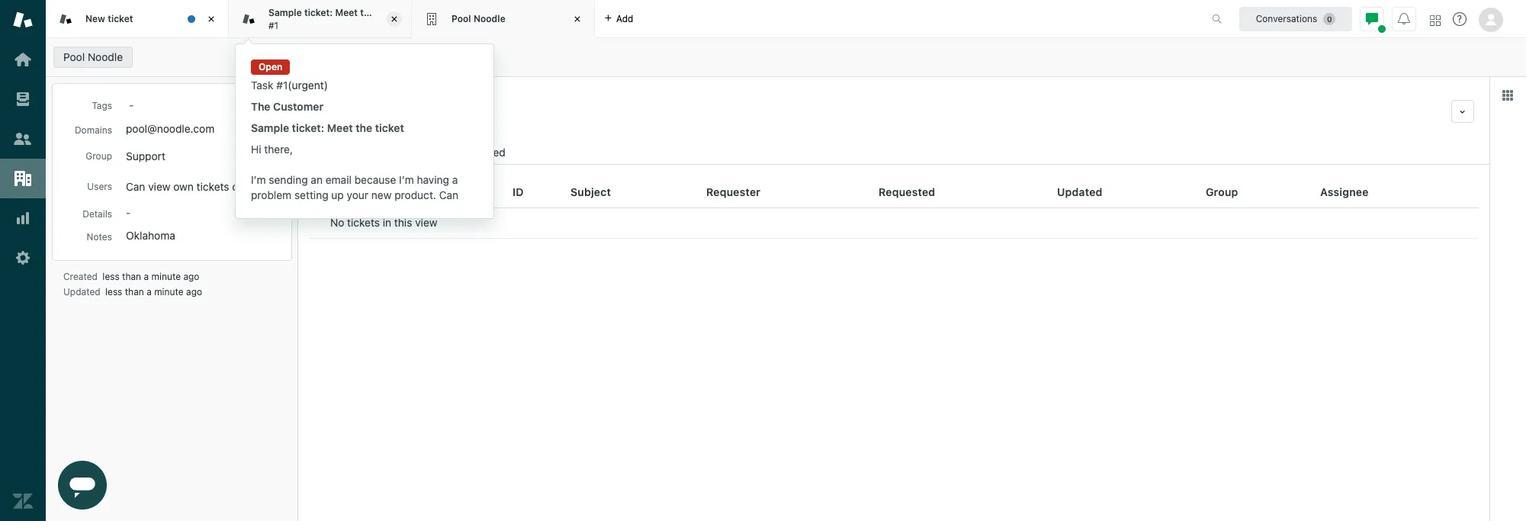 Task type: locate. For each thing, give the bounding box(es) containing it.
pool noodle
[[452, 13, 506, 24], [63, 50, 123, 63]]

open task # 1 ( urgent )
[[251, 61, 328, 92]]

1 vertical spatial the
[[356, 121, 373, 134]]

can inside hi there, i'm sending an email because i'm having a problem setting up your new product. can you help me troubleshoot? thanks, the customer
[[439, 188, 459, 201]]

0 vertical spatial than
[[122, 271, 141, 282]]

ticket
[[377, 7, 403, 18], [108, 13, 133, 24], [375, 121, 404, 134]]

0 horizontal spatial noodle
[[88, 50, 123, 63]]

ticket for sample ticket: meet the ticket
[[375, 121, 404, 134]]

0 horizontal spatial tickets
[[197, 180, 229, 193]]

related
[[469, 146, 506, 159]]

icon_org image
[[314, 100, 344, 130]]

there,
[[264, 143, 293, 156]]

tickets
[[197, 180, 229, 193], [347, 216, 380, 229]]

1 vertical spatial sample
[[251, 121, 289, 134]]

new ticket
[[85, 13, 133, 24]]

#1
[[269, 19, 279, 31]]

tags
[[92, 100, 112, 111]]

customer down the '('
[[273, 100, 324, 113]]

noodle
[[474, 13, 506, 24], [88, 50, 123, 63]]

the
[[251, 100, 271, 113], [251, 249, 270, 262]]

tooltip containing task
[[235, 43, 494, 262]]

i'm
[[251, 173, 266, 186], [399, 173, 414, 186]]

1 vertical spatial pool
[[63, 50, 85, 63]]

ticket: up open task # 1 ( urgent )
[[304, 7, 333, 18]]

0 horizontal spatial view
[[148, 180, 171, 193]]

sample up #1
[[269, 7, 302, 18]]

product.
[[395, 188, 436, 201]]

0 horizontal spatial i'm
[[251, 173, 266, 186]]

meet inside 'sample ticket: meet the ticket #1'
[[335, 7, 358, 18]]

0 vertical spatial group
[[86, 150, 112, 162]]

ticket inside tab
[[108, 13, 133, 24]]

sending
[[269, 173, 308, 186]]

0 vertical spatial pool noodle
[[452, 13, 506, 24]]

own
[[173, 180, 194, 193]]

your
[[347, 188, 369, 201]]

tab
[[229, 0, 412, 38]]

1 vertical spatial customer
[[273, 249, 321, 262]]

1 vertical spatial updated
[[63, 286, 100, 298]]

views image
[[13, 89, 33, 109]]

a for having
[[452, 173, 458, 186]]

view right this
[[415, 216, 438, 229]]

customer down thanks,
[[273, 249, 321, 262]]

customer inside hi there, i'm sending an email because i'm having a problem setting up your new product. can you help me troubleshoot? thanks, the customer
[[273, 249, 321, 262]]

no tickets in this view
[[330, 216, 438, 229]]

can down having
[[439, 188, 459, 201]]

conversations button
[[1240, 6, 1353, 31]]

in
[[383, 216, 392, 229]]

less right created
[[103, 271, 120, 282]]

2 horizontal spatial close image
[[570, 11, 585, 27]]

view inside button
[[148, 180, 171, 193]]

can inside button
[[126, 180, 145, 193]]

tickets right own
[[197, 180, 229, 193]]

updated
[[1057, 185, 1103, 198], [63, 286, 100, 298]]

1 horizontal spatial close image
[[387, 11, 402, 27]]

than
[[122, 271, 141, 282], [125, 286, 144, 298]]

1 vertical spatial tickets
[[347, 216, 380, 229]]

2 vertical spatial a
[[147, 286, 152, 298]]

1 vertical spatial pool noodle
[[63, 50, 123, 63]]

details
[[83, 208, 112, 220]]

0 vertical spatial noodle
[[474, 13, 506, 24]]

requested
[[879, 185, 936, 198]]

pool noodle inside "secondary" element
[[63, 50, 123, 63]]

me
[[296, 204, 311, 217]]

new
[[371, 188, 392, 201]]

1 vertical spatial view
[[415, 216, 438, 229]]

the inside hi there, i'm sending an email because i'm having a problem setting up your new product. can you help me troubleshoot? thanks, the customer
[[251, 249, 270, 262]]

tabs tab list
[[46, 0, 1196, 38]]

view left own
[[148, 180, 171, 193]]

0 vertical spatial ticket:
[[304, 7, 333, 18]]

view
[[148, 180, 171, 193], [415, 216, 438, 229]]

0 horizontal spatial pool
[[63, 50, 85, 63]]

0 horizontal spatial updated
[[63, 286, 100, 298]]

the inside 'sample ticket: meet the ticket #1'
[[360, 7, 375, 18]]

ticket inside 'sample ticket: meet the ticket #1'
[[377, 7, 403, 18]]

0 horizontal spatial pool noodle
[[63, 50, 123, 63]]

can
[[126, 180, 145, 193], [439, 188, 459, 201]]

1 horizontal spatial i'm
[[399, 173, 414, 186]]

an
[[311, 173, 323, 186]]

1 vertical spatial the
[[251, 249, 270, 262]]

0 vertical spatial ago
[[183, 271, 199, 282]]

2 i'm from the left
[[399, 173, 414, 186]]

a inside hi there, i'm sending an email because i'm having a problem setting up your new product. can you help me troubleshoot? thanks, the customer
[[452, 173, 458, 186]]

1 vertical spatial ticket:
[[292, 121, 324, 134]]

0 vertical spatial meet
[[335, 7, 358, 18]]

ticket:
[[304, 7, 333, 18], [292, 121, 324, 134]]

sample up there,
[[251, 121, 289, 134]]

0 vertical spatial tickets
[[197, 180, 229, 193]]

customers image
[[13, 129, 33, 149]]

0 vertical spatial the
[[251, 100, 271, 113]]

updated inside created less than a minute ago updated less than a minute ago
[[63, 286, 100, 298]]

get help image
[[1453, 12, 1467, 26]]

tickets left in
[[347, 216, 380, 229]]

None text field
[[351, 100, 1446, 123]]

1 horizontal spatial can
[[439, 188, 459, 201]]

can down support
[[126, 180, 145, 193]]

created
[[63, 271, 98, 282]]

pool inside "secondary" element
[[63, 50, 85, 63]]

the for sample ticket: meet the ticket
[[356, 121, 373, 134]]

domains
[[75, 124, 112, 136]]

1 horizontal spatial group
[[1206, 185, 1239, 198]]

zendesk image
[[13, 491, 33, 511]]

0 vertical spatial customer
[[273, 100, 324, 113]]

the
[[360, 7, 375, 18], [356, 121, 373, 134]]

minute
[[151, 271, 181, 282], [154, 286, 184, 298]]

zendesk products image
[[1431, 15, 1441, 26]]

1 horizontal spatial tickets
[[347, 216, 380, 229]]

0 vertical spatial a
[[452, 173, 458, 186]]

a
[[452, 173, 458, 186], [144, 271, 149, 282], [147, 286, 152, 298]]

tickets inside button
[[197, 180, 229, 193]]

group
[[86, 150, 112, 162], [1206, 185, 1239, 198]]

add
[[616, 13, 634, 24]]

hi
[[251, 143, 261, 156]]

subject
[[571, 185, 611, 198]]

close image
[[204, 11, 219, 27], [387, 11, 402, 27], [570, 11, 585, 27]]

1 horizontal spatial view
[[415, 216, 438, 229]]

2 the from the top
[[251, 249, 270, 262]]

the down thanks,
[[251, 249, 270, 262]]

the down task on the left top
[[251, 100, 271, 113]]

1 vertical spatial noodle
[[88, 50, 123, 63]]

1 vertical spatial meet
[[327, 121, 353, 134]]

can view own tickets only
[[126, 180, 253, 193]]

id
[[513, 185, 524, 198]]

less
[[103, 271, 120, 282], [105, 286, 122, 298]]

open
[[259, 61, 283, 72]]

this
[[394, 216, 412, 229]]

0 vertical spatial the
[[360, 7, 375, 18]]

i'm up the product.
[[399, 173, 414, 186]]

- field
[[123, 96, 280, 113]]

i'm left arrow down image
[[251, 173, 266, 186]]

0 horizontal spatial can
[[126, 180, 145, 193]]

customer
[[273, 100, 324, 113], [273, 249, 321, 262]]

0 vertical spatial view
[[148, 180, 171, 193]]

notifications image
[[1399, 13, 1411, 25]]

status
[[357, 185, 390, 198]]

less down notes
[[105, 286, 122, 298]]

conversations
[[1256, 13, 1318, 24]]

0 horizontal spatial close image
[[204, 11, 219, 27]]

1 close image from the left
[[204, 11, 219, 27]]

meet
[[335, 7, 358, 18], [327, 121, 353, 134]]

0 vertical spatial pool
[[452, 13, 471, 24]]

grid
[[298, 177, 1490, 521]]

close image inside new ticket tab
[[204, 11, 219, 27]]

0 vertical spatial sample
[[269, 7, 302, 18]]

ago
[[183, 271, 199, 282], [186, 286, 202, 298]]

1 vertical spatial group
[[1206, 185, 1239, 198]]

1 horizontal spatial pool
[[452, 13, 471, 24]]

pool
[[452, 13, 471, 24], [63, 50, 85, 63]]

support
[[126, 150, 166, 163]]

sample
[[269, 7, 302, 18], [251, 121, 289, 134]]

created less than a minute ago updated less than a minute ago
[[63, 271, 202, 298]]

1 horizontal spatial pool noodle
[[452, 13, 506, 24]]

tooltip
[[235, 43, 494, 262]]

pool noodle link
[[53, 47, 133, 68]]

noodle inside "secondary" element
[[88, 50, 123, 63]]

tickets inside grid
[[347, 216, 380, 229]]

3 close image from the left
[[570, 11, 585, 27]]

ticket: inside 'sample ticket: meet the ticket #1'
[[304, 7, 333, 18]]

get started image
[[13, 50, 33, 69]]

0 vertical spatial updated
[[1057, 185, 1103, 198]]

ticket: down the customer
[[292, 121, 324, 134]]

1 horizontal spatial noodle
[[474, 13, 506, 24]]

sample inside 'sample ticket: meet the ticket #1'
[[269, 7, 302, 18]]



Task type: describe. For each thing, give the bounding box(es) containing it.
ticket: for sample ticket: meet the ticket
[[292, 121, 324, 134]]

1
[[283, 79, 288, 92]]

new
[[85, 13, 105, 24]]

sample for sample ticket: meet the ticket
[[251, 121, 289, 134]]

the for sample ticket: meet the ticket #1
[[360, 7, 375, 18]]

ticket
[[321, 185, 354, 198]]

noodle inside tab
[[474, 13, 506, 24]]

meet for sample ticket: meet the ticket #1
[[335, 7, 358, 18]]

no
[[330, 216, 344, 229]]

arrow down image
[[268, 155, 274, 158]]

)
[[324, 79, 328, 92]]

arrow down image
[[268, 185, 274, 188]]

new ticket tab
[[46, 0, 229, 38]]

main element
[[0, 0, 46, 521]]

zendesk support image
[[13, 10, 33, 30]]

group inside grid
[[1206, 185, 1239, 198]]

secondary element
[[46, 42, 1527, 72]]

1 the from the top
[[251, 100, 271, 113]]

0 horizontal spatial group
[[86, 150, 112, 162]]

#
[[276, 79, 283, 92]]

notes
[[87, 231, 112, 243]]

view inside grid
[[415, 216, 438, 229]]

pool noodle tab
[[412, 0, 595, 38]]

(
[[288, 79, 292, 92]]

help
[[272, 204, 293, 217]]

1 horizontal spatial updated
[[1057, 185, 1103, 198]]

pool noodle inside tab
[[452, 13, 506, 24]]

tab containing sample ticket: meet the ticket
[[229, 0, 412, 38]]

1 vertical spatial less
[[105, 286, 122, 298]]

grid containing ticket status
[[298, 177, 1490, 521]]

pool@noodle.com
[[126, 122, 215, 135]]

assignee
[[1321, 185, 1369, 198]]

setting
[[294, 188, 329, 201]]

close image inside pool noodle tab
[[570, 11, 585, 27]]

1 vertical spatial than
[[125, 286, 144, 298]]

having
[[417, 173, 449, 186]]

sample ticket: meet the ticket
[[251, 121, 404, 134]]

ticket for sample ticket: meet the ticket #1
[[377, 7, 403, 18]]

requester
[[707, 185, 761, 198]]

sample for sample ticket: meet the ticket #1
[[269, 7, 302, 18]]

related link
[[469, 144, 508, 164]]

1 vertical spatial a
[[144, 271, 149, 282]]

1 vertical spatial minute
[[154, 286, 184, 298]]

hi there, i'm sending an email because i'm having a problem setting up your new product. can you help me troubleshoot? thanks, the customer
[[251, 143, 459, 262]]

admin image
[[13, 248, 33, 268]]

problem
[[251, 188, 292, 201]]

add button
[[595, 0, 643, 37]]

support button
[[121, 146, 280, 167]]

task
[[251, 79, 274, 92]]

because
[[355, 173, 396, 186]]

reporting image
[[13, 208, 33, 228]]

can view own tickets only button
[[121, 176, 280, 198]]

1 i'm from the left
[[251, 173, 266, 186]]

1 vertical spatial ago
[[186, 286, 202, 298]]

only
[[232, 180, 253, 193]]

0 vertical spatial minute
[[151, 271, 181, 282]]

ticket status
[[321, 185, 390, 198]]

apps image
[[1502, 89, 1515, 101]]

users
[[87, 181, 112, 192]]

a for than
[[147, 286, 152, 298]]

ticket: for sample ticket: meet the ticket #1
[[304, 7, 333, 18]]

troubleshoot?
[[314, 204, 382, 217]]

sample ticket: meet the ticket #1
[[269, 7, 403, 31]]

you
[[251, 204, 269, 217]]

email
[[326, 173, 352, 186]]

urgent
[[292, 79, 324, 92]]

the customer
[[251, 100, 324, 113]]

2 close image from the left
[[387, 11, 402, 27]]

oklahoma
[[126, 229, 175, 242]]

thanks,
[[251, 234, 290, 247]]

0 vertical spatial less
[[103, 271, 120, 282]]

button displays agent's chat status as online. image
[[1366, 13, 1379, 25]]

meet for sample ticket: meet the ticket
[[327, 121, 353, 134]]

organizations image
[[13, 169, 33, 188]]

up
[[331, 188, 344, 201]]

pool inside tab
[[452, 13, 471, 24]]



Task type: vqa. For each thing, say whether or not it's contained in the screenshot.
'primary email' on the left
no



